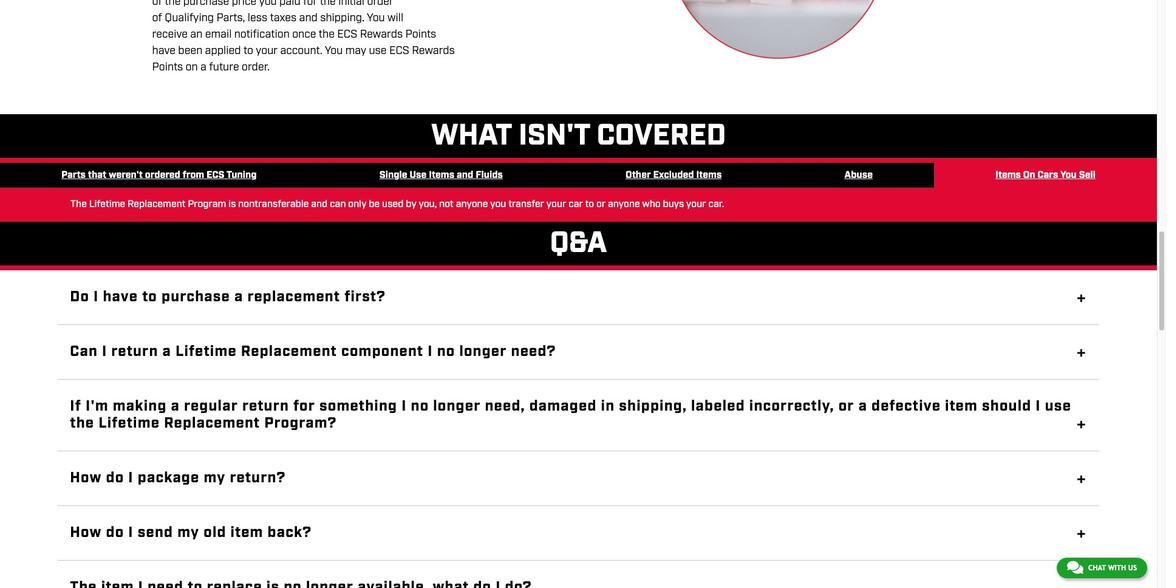 Task type: locate. For each thing, give the bounding box(es) containing it.
shipping.
[[320, 11, 365, 26]]

i right can
[[102, 342, 107, 361]]

1 horizontal spatial use
[[1045, 396, 1072, 416]]

or right car
[[596, 198, 606, 211]]

0 vertical spatial do
[[106, 469, 124, 488]]

in
[[601, 396, 615, 416]]

no
[[437, 342, 455, 361], [411, 396, 429, 416]]

0 vertical spatial rewards
[[360, 27, 403, 42]]

1 horizontal spatial points
[[406, 27, 436, 42]]

ecs
[[337, 27, 357, 42], [389, 44, 409, 58], [207, 169, 224, 182]]

or right incorrectly,
[[839, 396, 855, 416]]

to right car
[[585, 198, 594, 211]]

by
[[406, 198, 417, 211]]

1 anyone from the left
[[456, 198, 488, 211]]

rewards
[[360, 27, 403, 42], [412, 44, 455, 58]]

1 vertical spatial no
[[411, 396, 429, 416]]

0 vertical spatial replacement
[[128, 198, 186, 211]]

lifetime up the regular
[[176, 342, 237, 361]]

1 vertical spatial and
[[457, 169, 473, 182]]

2 horizontal spatial to
[[585, 198, 594, 211]]

have
[[152, 44, 176, 58], [103, 287, 138, 307]]

the left making
[[70, 414, 94, 433]]

do left send
[[106, 523, 124, 543]]

0 vertical spatial you
[[367, 11, 385, 26]]

2 vertical spatial ecs
[[207, 169, 224, 182]]

replacement
[[248, 287, 340, 307]]

2 items from the left
[[696, 169, 722, 182]]

and left can
[[311, 198, 328, 211]]

1 how from the top
[[70, 469, 102, 488]]

0 vertical spatial return
[[111, 342, 158, 361]]

who
[[642, 198, 661, 211]]

1 vertical spatial ecs
[[389, 44, 409, 58]]

1 vertical spatial you
[[325, 44, 343, 58]]

items for use
[[429, 169, 454, 182]]

my
[[204, 469, 226, 488], [178, 523, 199, 543]]

1 vertical spatial the
[[70, 414, 94, 433]]

you left may
[[325, 44, 343, 58]]

purchase
[[162, 287, 230, 307]]

an
[[190, 27, 203, 42]]

the
[[70, 198, 87, 211]]

0 vertical spatial longer
[[460, 342, 507, 361]]

return?
[[230, 469, 286, 488]]

only
[[348, 198, 367, 211]]

0 vertical spatial and
[[299, 11, 318, 26]]

1 vertical spatial return
[[242, 396, 289, 416]]

parts that weren't ordered from ecs tuning button
[[0, 163, 318, 188]]

of
[[152, 11, 162, 26]]

be
[[369, 198, 380, 211]]

item
[[945, 396, 978, 416], [231, 523, 263, 543]]

1 horizontal spatial or
[[839, 396, 855, 416]]

use right should
[[1045, 396, 1072, 416]]

0 horizontal spatial or
[[596, 198, 606, 211]]

or inside items on cars you sell tab panel
[[596, 198, 606, 211]]

something
[[320, 396, 397, 416]]

0 horizontal spatial you
[[325, 44, 343, 58]]

0 vertical spatial have
[[152, 44, 176, 58]]

longer left need?
[[460, 342, 507, 361]]

from
[[183, 169, 204, 182]]

of qualifying parts, less taxes and shipping. you will receive an email notification once the ecs rewards points have been applied to your account. you may use ecs rewards points on a future order.
[[152, 11, 455, 75]]

applied
[[205, 44, 241, 58]]

i right component on the bottom left
[[428, 342, 433, 361]]

a inside of qualifying parts, less taxes and shipping. you will receive an email notification once the ecs rewards points have been applied to your account. you may use ecs rewards points on a future order.
[[200, 60, 206, 75]]

0 horizontal spatial points
[[152, 60, 183, 75]]

tab list
[[0, 163, 1157, 188]]

parts that weren't ordered from ecs tuning
[[61, 169, 257, 182]]

1 vertical spatial to
[[585, 198, 594, 211]]

and inside button
[[457, 169, 473, 182]]

0 horizontal spatial have
[[103, 287, 138, 307]]

you
[[367, 11, 385, 26], [325, 44, 343, 58], [1061, 169, 1077, 182]]

can
[[330, 198, 346, 211]]

1 horizontal spatial item
[[945, 396, 978, 416]]

to up the order.
[[244, 44, 253, 58]]

you left will at the left
[[367, 11, 385, 26]]

items left "on"
[[996, 169, 1021, 182]]

1 horizontal spatial have
[[152, 44, 176, 58]]

i
[[94, 287, 99, 307], [102, 342, 107, 361], [428, 342, 433, 361], [402, 396, 407, 416], [1036, 396, 1041, 416], [128, 469, 134, 488], [128, 523, 134, 543]]

2 horizontal spatial items
[[996, 169, 1021, 182]]

items up the car. on the right of page
[[696, 169, 722, 182]]

have down receive
[[152, 44, 176, 58]]

ecs right the from
[[207, 169, 224, 182]]

item left should
[[945, 396, 978, 416]]

1 vertical spatial how
[[70, 523, 102, 543]]

my left old
[[178, 523, 199, 543]]

items right use
[[429, 169, 454, 182]]

anyone right not
[[456, 198, 488, 211]]

that
[[88, 169, 106, 182]]

ecs down shipping.
[[337, 27, 357, 42]]

you,
[[419, 198, 437, 211]]

ecs down will at the left
[[389, 44, 409, 58]]

qualifying
[[165, 11, 214, 26]]

2 do from the top
[[106, 523, 124, 543]]

have right do
[[103, 287, 138, 307]]

1 vertical spatial rewards
[[412, 44, 455, 58]]

1 horizontal spatial items
[[696, 169, 722, 182]]

0 vertical spatial the
[[319, 27, 335, 42]]

1 horizontal spatial to
[[244, 44, 253, 58]]

0 vertical spatial item
[[945, 396, 978, 416]]

anyone
[[456, 198, 488, 211], [608, 198, 640, 211]]

longer inside if i'm making a regular return for something i no longer need, damaged in shipping, labeled incorrectly, or a defective item should i use the lifetime replacement program?
[[433, 396, 481, 416]]

do for package
[[106, 469, 124, 488]]

may
[[345, 44, 366, 58]]

future
[[209, 60, 239, 75]]

0 horizontal spatial return
[[111, 342, 158, 361]]

1 vertical spatial my
[[178, 523, 199, 543]]

2 vertical spatial you
[[1061, 169, 1077, 182]]

lifetime right if
[[99, 414, 160, 433]]

2 vertical spatial and
[[311, 198, 328, 211]]

1 horizontal spatial return
[[242, 396, 289, 416]]

damaged
[[530, 396, 597, 416]]

lifetime right the
[[89, 198, 125, 211]]

items
[[429, 169, 454, 182], [696, 169, 722, 182], [996, 169, 1021, 182]]

0 horizontal spatial items
[[429, 169, 454, 182]]

0 vertical spatial my
[[204, 469, 226, 488]]

0 horizontal spatial my
[[178, 523, 199, 543]]

and
[[299, 11, 318, 26], [457, 169, 473, 182], [311, 198, 328, 211]]

1 horizontal spatial anyone
[[608, 198, 640, 211]]

i right should
[[1036, 396, 1041, 416]]

0 vertical spatial or
[[596, 198, 606, 211]]

longer left need,
[[433, 396, 481, 416]]

to inside of qualifying parts, less taxes and shipping. you will receive an email notification once the ecs rewards points have been applied to your account. you may use ecs rewards points on a future order.
[[244, 44, 253, 58]]

1 horizontal spatial my
[[204, 469, 226, 488]]

use inside of qualifying parts, less taxes and shipping. you will receive an email notification once the ecs rewards points have been applied to your account. you may use ecs rewards points on a future order.
[[369, 44, 387, 58]]

if
[[70, 396, 81, 416]]

2 horizontal spatial ecs
[[389, 44, 409, 58]]

to
[[244, 44, 253, 58], [585, 198, 594, 211], [142, 287, 157, 307]]

need?
[[511, 342, 556, 361]]

0 vertical spatial to
[[244, 44, 253, 58]]

item right old
[[231, 523, 263, 543]]

points
[[406, 27, 436, 42], [152, 60, 183, 75]]

1 horizontal spatial rewards
[[412, 44, 455, 58]]

0 horizontal spatial use
[[369, 44, 387, 58]]

receive
[[152, 27, 188, 42]]

on
[[1024, 169, 1036, 182]]

2 how from the top
[[70, 523, 102, 543]]

0 vertical spatial ecs
[[337, 27, 357, 42]]

order.
[[242, 60, 270, 75]]

abuse
[[845, 169, 873, 182]]

items inside button
[[429, 169, 454, 182]]

1 horizontal spatial you
[[367, 11, 385, 26]]

0 horizontal spatial anyone
[[456, 198, 488, 211]]

0 horizontal spatial the
[[70, 414, 94, 433]]

1 items from the left
[[429, 169, 454, 182]]

0 horizontal spatial no
[[411, 396, 429, 416]]

first?
[[345, 287, 386, 307]]

and up once
[[299, 11, 318, 26]]

1 vertical spatial longer
[[433, 396, 481, 416]]

2 vertical spatial lifetime
[[99, 414, 160, 433]]

use right may
[[369, 44, 387, 58]]

notification
[[234, 27, 290, 42]]

1 vertical spatial do
[[106, 523, 124, 543]]

the right once
[[319, 27, 335, 42]]

0 vertical spatial how
[[70, 469, 102, 488]]

parts
[[61, 169, 86, 182]]

ecs inside button
[[207, 169, 224, 182]]

how
[[70, 469, 102, 488], [70, 523, 102, 543]]

excluded
[[653, 169, 694, 182]]

return left for
[[242, 396, 289, 416]]

2 horizontal spatial your
[[686, 198, 706, 211]]

parts,
[[216, 11, 245, 26]]

regular
[[184, 396, 238, 416]]

2 horizontal spatial you
[[1061, 169, 1077, 182]]

and left fluids
[[457, 169, 473, 182]]

back?
[[268, 523, 312, 543]]

do left package
[[106, 469, 124, 488]]

longer
[[460, 342, 507, 361], [433, 396, 481, 416]]

0 vertical spatial lifetime
[[89, 198, 125, 211]]

items on cars you sell button
[[934, 163, 1157, 188]]

item inside if i'm making a regular return for something i no longer need, damaged in shipping, labeled incorrectly, or a defective item should i use the lifetime replacement program?
[[945, 396, 978, 416]]

use
[[369, 44, 387, 58], [1045, 396, 1072, 416]]

the
[[319, 27, 335, 42], [70, 414, 94, 433]]

return right can
[[111, 342, 158, 361]]

0 horizontal spatial item
[[231, 523, 263, 543]]

3 items from the left
[[996, 169, 1021, 182]]

1 horizontal spatial the
[[319, 27, 335, 42]]

0 horizontal spatial your
[[256, 44, 278, 58]]

your left the car. on the right of page
[[686, 198, 706, 211]]

once
[[292, 27, 316, 42]]

1 vertical spatial points
[[152, 60, 183, 75]]

1 vertical spatial or
[[839, 396, 855, 416]]

to inside items on cars you sell tab panel
[[585, 198, 594, 211]]

your down notification
[[256, 44, 278, 58]]

2 vertical spatial to
[[142, 287, 157, 307]]

not
[[439, 198, 454, 211]]

other
[[626, 169, 651, 182]]

0 horizontal spatial ecs
[[207, 169, 224, 182]]

to left purchase
[[142, 287, 157, 307]]

1 do from the top
[[106, 469, 124, 488]]

1 vertical spatial use
[[1045, 396, 1072, 416]]

i left package
[[128, 469, 134, 488]]

0 vertical spatial use
[[369, 44, 387, 58]]

my left return?
[[204, 469, 226, 488]]

replacement inside items on cars you sell tab panel
[[128, 198, 186, 211]]

your left car
[[547, 198, 566, 211]]

or
[[596, 198, 606, 211], [839, 396, 855, 416]]

2 anyone from the left
[[608, 198, 640, 211]]

a
[[200, 60, 206, 75], [234, 287, 243, 307], [162, 342, 171, 361], [171, 396, 180, 416], [859, 396, 868, 416]]

anyone left who
[[608, 198, 640, 211]]

2 vertical spatial replacement
[[164, 414, 260, 433]]

1 horizontal spatial no
[[437, 342, 455, 361]]

less
[[248, 11, 268, 26]]

1 vertical spatial item
[[231, 523, 263, 543]]

you left the sell
[[1061, 169, 1077, 182]]

replacement
[[128, 198, 186, 211], [241, 342, 337, 361], [164, 414, 260, 433]]



Task type: vqa. For each thing, say whether or not it's contained in the screenshot.
the topmost or
yes



Task type: describe. For each thing, give the bounding box(es) containing it.
isn't
[[519, 117, 590, 156]]

chat with us
[[1089, 564, 1137, 572]]

how for how do i package my return?
[[70, 469, 102, 488]]

cars
[[1038, 169, 1058, 182]]

q&a
[[550, 224, 607, 263]]

ordered
[[145, 169, 180, 182]]

car
[[569, 198, 583, 211]]

lifetime inside items on cars you sell tab panel
[[89, 198, 125, 211]]

car.
[[709, 198, 724, 211]]

the inside if i'm making a regular return for something i no longer need, damaged in shipping, labeled incorrectly, or a defective item should i use the lifetime replacement program?
[[70, 414, 94, 433]]

need,
[[485, 396, 525, 416]]

can i return a lifetime replacement component i no longer need?
[[70, 342, 556, 361]]

replacement inside if i'm making a regular return for something i no longer need, damaged in shipping, labeled incorrectly, or a defective item should i use the lifetime replacement program?
[[164, 414, 260, 433]]

for
[[293, 396, 315, 416]]

tuning
[[227, 169, 257, 182]]

0 vertical spatial points
[[406, 27, 436, 42]]

lifetime replacement image
[[670, 0, 886, 59]]

chat with us link
[[1057, 558, 1148, 578]]

how for how do i send my old item back?
[[70, 523, 102, 543]]

sell
[[1079, 169, 1096, 182]]

should
[[982, 396, 1032, 416]]

items on cars you sell tab panel
[[70, 197, 724, 212]]

i'm
[[86, 396, 109, 416]]

tab list containing parts that weren't ordered from ecs tuning
[[0, 163, 1157, 188]]

comments image
[[1067, 560, 1084, 575]]

have inside of qualifying parts, less taxes and shipping. you will receive an email notification once the ecs rewards points have been applied to your account. you may use ecs rewards points on a future order.
[[152, 44, 176, 58]]

other excluded items
[[626, 169, 722, 182]]

how do i package my return?
[[70, 469, 286, 488]]

do
[[70, 287, 89, 307]]

1 horizontal spatial ecs
[[337, 27, 357, 42]]

account.
[[280, 44, 322, 58]]

how do i send my old item back?
[[70, 523, 312, 543]]

single
[[379, 169, 407, 182]]

email
[[205, 27, 232, 42]]

use inside if i'm making a regular return for something i no longer need, damaged in shipping, labeled incorrectly, or a defective item should i use the lifetime replacement program?
[[1045, 396, 1072, 416]]

defective
[[872, 396, 941, 416]]

single use items and fluids
[[379, 169, 503, 182]]

items on cars you sell
[[996, 169, 1096, 182]]

other excluded items button
[[564, 163, 783, 188]]

what
[[431, 117, 512, 156]]

package
[[138, 469, 200, 488]]

items for excluded
[[696, 169, 722, 182]]

1 vertical spatial replacement
[[241, 342, 337, 361]]

use
[[410, 169, 427, 182]]

and inside items on cars you sell tab panel
[[311, 198, 328, 211]]

0 vertical spatial no
[[437, 342, 455, 361]]

0 horizontal spatial to
[[142, 287, 157, 307]]

is
[[229, 198, 236, 211]]

labeled
[[691, 396, 745, 416]]

chat
[[1089, 564, 1106, 572]]

nontransferable
[[238, 198, 309, 211]]

do i have to purchase a replacement first?
[[70, 287, 386, 307]]

can
[[70, 342, 98, 361]]

component
[[341, 342, 424, 361]]

if i'm making a regular return for something i no longer need, damaged in shipping, labeled incorrectly, or a defective item should i use the lifetime replacement program?
[[70, 396, 1072, 433]]

the inside of qualifying parts, less taxes and shipping. you will receive an email notification once the ecs rewards points have been applied to your account. you may use ecs rewards points on a future order.
[[319, 27, 335, 42]]

you inside button
[[1061, 169, 1077, 182]]

or inside if i'm making a regular return for something i no longer need, damaged in shipping, labeled incorrectly, or a defective item should i use the lifetime replacement program?
[[839, 396, 855, 416]]

buys
[[663, 198, 684, 211]]

program
[[188, 198, 226, 211]]

send
[[138, 523, 173, 543]]

my for return?
[[204, 469, 226, 488]]

1 vertical spatial lifetime
[[176, 342, 237, 361]]

us
[[1129, 564, 1137, 572]]

fluids
[[476, 169, 503, 182]]

transfer
[[509, 198, 544, 211]]

old
[[204, 523, 226, 543]]

been
[[178, 44, 202, 58]]

1 vertical spatial have
[[103, 287, 138, 307]]

my for old
[[178, 523, 199, 543]]

do for send
[[106, 523, 124, 543]]

lifetime inside if i'm making a regular return for something i no longer need, damaged in shipping, labeled incorrectly, or a defective item should i use the lifetime replacement program?
[[99, 414, 160, 433]]

shipping,
[[619, 396, 687, 416]]

abuse button
[[783, 163, 934, 188]]

and inside of qualifying parts, less taxes and shipping. you will receive an email notification once the ecs rewards points have been applied to your account. you may use ecs rewards points on a future order.
[[299, 11, 318, 26]]

your inside of qualifying parts, less taxes and shipping. you will receive an email notification once the ecs rewards points have been applied to your account. you may use ecs rewards points on a future order.
[[256, 44, 278, 58]]

return inside if i'm making a regular return for something i no longer need, damaged in shipping, labeled incorrectly, or a defective item should i use the lifetime replacement program?
[[242, 396, 289, 416]]

i left send
[[128, 523, 134, 543]]

with
[[1108, 564, 1126, 572]]

what isn't covered
[[431, 117, 726, 156]]

i right do
[[94, 287, 99, 307]]

will
[[388, 11, 404, 26]]

the lifetime replacement program is nontransferable and can only be used by you, not anyone you transfer your car to or anyone who buys your car.
[[70, 198, 724, 211]]

taxes
[[270, 11, 297, 26]]

you
[[490, 198, 506, 211]]

single use items and fluids button
[[318, 163, 564, 188]]

no inside if i'm making a regular return for something i no longer need, damaged in shipping, labeled incorrectly, or a defective item should i use the lifetime replacement program?
[[411, 396, 429, 416]]

0 horizontal spatial rewards
[[360, 27, 403, 42]]

weren't
[[109, 169, 143, 182]]

1 horizontal spatial your
[[547, 198, 566, 211]]

covered
[[597, 117, 726, 156]]

incorrectly,
[[749, 396, 835, 416]]

used
[[382, 198, 404, 211]]

i right something
[[402, 396, 407, 416]]

making
[[113, 396, 167, 416]]



